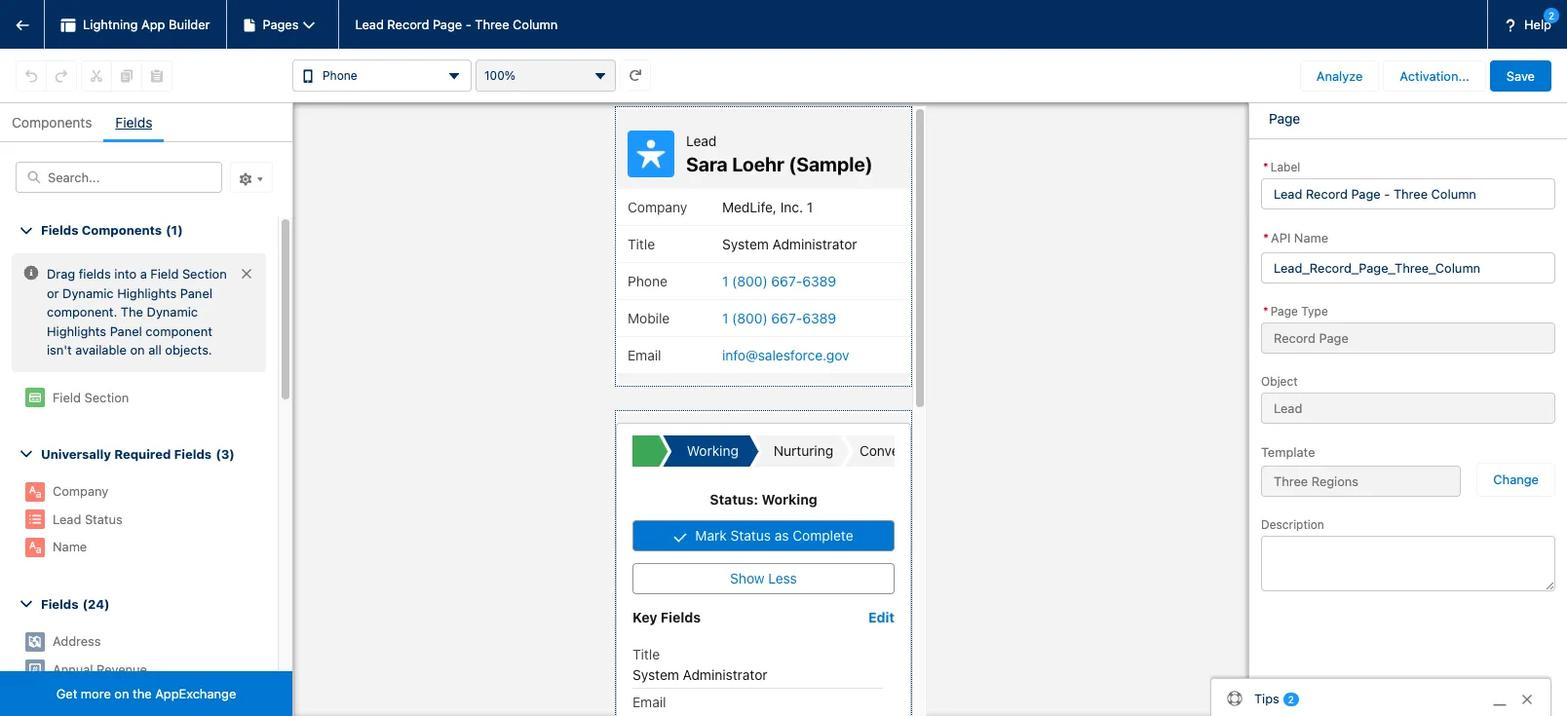 Task type: locate. For each thing, give the bounding box(es) containing it.
1 vertical spatial page
[[1269, 110, 1301, 127]]

highlights
[[117, 285, 177, 301], [47, 324, 106, 339]]

all
[[148, 343, 162, 358]]

0 horizontal spatial lead
[[53, 512, 81, 527]]

1 horizontal spatial dynamic
[[147, 305, 198, 320]]

lead
[[355, 17, 384, 32], [53, 512, 81, 527]]

None text field
[[1262, 178, 1556, 210], [1262, 322, 1556, 353], [1262, 178, 1556, 210], [1262, 322, 1556, 353]]

fields components (1)
[[41, 222, 183, 238]]

group up fields link
[[81, 60, 173, 91]]

group
[[16, 60, 77, 91], [81, 60, 173, 91]]

type
[[1302, 304, 1329, 318]]

0 horizontal spatial highlights
[[47, 324, 106, 339]]

a
[[140, 266, 147, 282]]

available
[[75, 343, 127, 358]]

revenue
[[97, 662, 147, 677]]

on inside button
[[114, 686, 129, 702]]

Search... search field
[[16, 162, 222, 193]]

1 horizontal spatial section
[[182, 266, 227, 282]]

name
[[1295, 230, 1329, 246], [53, 539, 87, 555]]

section down (1)
[[182, 266, 227, 282]]

0 vertical spatial panel
[[180, 285, 213, 301]]

lead for lead status
[[53, 512, 81, 527]]

tab list containing components
[[0, 103, 292, 142]]

field inside drag fields into a field section or dynamic highlights panel component. the dynamic highlights panel component isn't available on all objects.
[[150, 266, 179, 282]]

field section link
[[18, 384, 266, 411]]

on inside drag fields into a field section or dynamic highlights panel component. the dynamic highlights panel component isn't available on all objects.
[[130, 343, 145, 358]]

0 vertical spatial 2
[[1549, 10, 1555, 21]]

fields left (3)
[[174, 446, 212, 462]]

page left the '-' at the left top of page
[[433, 17, 462, 32]]

object
[[1262, 374, 1298, 389]]

the
[[133, 686, 152, 702]]

1 horizontal spatial highlights
[[117, 285, 177, 301]]

2 * from the top
[[1264, 230, 1269, 246]]

template
[[1262, 444, 1316, 460]]

fields element
[[0, 628, 278, 717]]

0 horizontal spatial 2
[[1289, 694, 1295, 705]]

* left the label
[[1264, 160, 1269, 175]]

dynamic up component
[[147, 305, 198, 320]]

1 horizontal spatial group
[[81, 60, 173, 91]]

fields link
[[115, 103, 153, 142]]

dynamic up the component.
[[62, 285, 114, 301]]

1 vertical spatial name
[[53, 539, 87, 555]]

lead inside lead status link
[[53, 512, 81, 527]]

2 up save button
[[1549, 10, 1555, 21]]

component.
[[47, 305, 117, 320]]

0 vertical spatial highlights
[[117, 285, 177, 301]]

2 inside help 2
[[1549, 10, 1555, 21]]

*
[[1264, 160, 1269, 175], [1264, 230, 1269, 246], [1264, 304, 1269, 318]]

Description text field
[[1262, 536, 1556, 592]]

1 horizontal spatial name
[[1295, 230, 1329, 246]]

on left the
[[114, 686, 129, 702]]

0 horizontal spatial dynamic
[[62, 285, 114, 301]]

the
[[121, 305, 143, 320]]

components up into
[[82, 222, 162, 238]]

isn't
[[47, 343, 72, 358]]

0 horizontal spatial name
[[53, 539, 87, 555]]

1 vertical spatial highlights
[[47, 324, 106, 339]]

app
[[141, 17, 165, 32]]

1 horizontal spatial lead
[[355, 17, 384, 32]]

fields left '(24)'
[[41, 596, 79, 612]]

0 vertical spatial section
[[182, 266, 227, 282]]

-
[[466, 17, 472, 32]]

annual
[[53, 662, 93, 677]]

panel
[[180, 285, 213, 301], [110, 324, 142, 339]]

group up components link
[[16, 60, 77, 91]]

panel up component
[[180, 285, 213, 301]]

* api name
[[1264, 230, 1329, 246]]

lightning
[[83, 17, 138, 32]]

1 vertical spatial field
[[53, 390, 81, 405]]

* label
[[1264, 160, 1301, 175]]

section down available
[[84, 390, 129, 405]]

2
[[1549, 10, 1555, 21], [1289, 694, 1295, 705]]

analyze button
[[1300, 60, 1380, 91]]

page up the label
[[1269, 110, 1301, 127]]

lead down company
[[53, 512, 81, 527]]

1 vertical spatial 2
[[1289, 694, 1295, 705]]

phone button
[[292, 59, 472, 92]]

fields up drag
[[41, 222, 79, 238]]

2 for tips
[[1289, 694, 1295, 705]]

appexchange
[[155, 686, 236, 702]]

field
[[150, 266, 179, 282], [53, 390, 81, 405]]

* page type
[[1264, 304, 1329, 318]]

components inside tab list
[[12, 114, 92, 131]]

* left type
[[1264, 304, 1269, 318]]

2 inside tips 2
[[1289, 694, 1295, 705]]

0 horizontal spatial section
[[84, 390, 129, 405]]

fields
[[115, 114, 153, 131], [41, 222, 79, 238], [174, 446, 212, 462], [41, 596, 79, 612]]

pages
[[263, 17, 299, 32]]

0 vertical spatial components
[[12, 114, 92, 131]]

1 vertical spatial lead
[[53, 512, 81, 527]]

1 vertical spatial *
[[1264, 230, 1269, 246]]

highlights down a
[[117, 285, 177, 301]]

2 right tips
[[1289, 694, 1295, 705]]

page
[[433, 17, 462, 32], [1269, 110, 1301, 127], [1271, 304, 1298, 318]]

1 vertical spatial section
[[84, 390, 129, 405]]

page left type
[[1271, 304, 1298, 318]]

0 horizontal spatial field
[[53, 390, 81, 405]]

fields inside tab list
[[115, 114, 153, 131]]

0 vertical spatial page
[[433, 17, 462, 32]]

highlights down the component.
[[47, 324, 106, 339]]

fields for fields (24)
[[41, 596, 79, 612]]

0 vertical spatial dynamic
[[62, 285, 114, 301]]

components
[[12, 114, 92, 131], [82, 222, 162, 238]]

text default image
[[23, 266, 39, 281]]

lead for lead record page - three column
[[355, 17, 384, 32]]

0 horizontal spatial group
[[16, 60, 77, 91]]

1 vertical spatial dynamic
[[147, 305, 198, 320]]

get more on the appexchange button
[[0, 672, 292, 717]]

1 * from the top
[[1264, 160, 1269, 175]]

field right a
[[150, 266, 179, 282]]

1 horizontal spatial 2
[[1549, 10, 1555, 21]]

3 * from the top
[[1264, 304, 1269, 318]]

annual revenue link
[[18, 656, 266, 684]]

annual revenue
[[53, 662, 147, 677]]

lead status link
[[18, 506, 266, 534]]

on left all
[[130, 343, 145, 358]]

analyze
[[1317, 68, 1363, 83]]

0 horizontal spatial panel
[[110, 324, 142, 339]]

drag
[[47, 266, 75, 282]]

panel down the
[[110, 324, 142, 339]]

Template text field
[[1262, 466, 1462, 497]]

lead left record on the top of the page
[[355, 17, 384, 32]]

0 vertical spatial lead
[[355, 17, 384, 32]]

components left fields link
[[12, 114, 92, 131]]

* left api
[[1264, 230, 1269, 246]]

address link
[[18, 628, 266, 656]]

lightning app builder
[[83, 17, 210, 32]]

0 horizontal spatial on
[[114, 686, 129, 702]]

name down lead status
[[53, 539, 87, 555]]

1 horizontal spatial field
[[150, 266, 179, 282]]

drag fields into a field section or dynamic highlights panel component. the dynamic highlights panel component isn't available on all objects.
[[47, 266, 227, 358]]

1 vertical spatial on
[[114, 686, 129, 702]]

name link
[[18, 534, 266, 561]]

save
[[1507, 68, 1536, 83]]

section
[[182, 266, 227, 282], [84, 390, 129, 405]]

2 vertical spatial page
[[1271, 304, 1298, 318]]

field down isn't
[[53, 390, 81, 405]]

tab list
[[0, 103, 292, 142]]

dynamic
[[62, 285, 114, 301], [147, 305, 198, 320]]

1 horizontal spatial on
[[130, 343, 145, 358]]

or
[[47, 285, 59, 301]]

0 vertical spatial field
[[150, 266, 179, 282]]

fields up search... search field
[[115, 114, 153, 131]]

2 vertical spatial *
[[1264, 304, 1269, 318]]

0 vertical spatial *
[[1264, 160, 1269, 175]]

name right api
[[1295, 230, 1329, 246]]

0 vertical spatial on
[[130, 343, 145, 358]]

None text field
[[1262, 252, 1556, 283]]

on
[[130, 343, 145, 358], [114, 686, 129, 702]]

more
[[81, 686, 111, 702]]



Task type: vqa. For each thing, say whether or not it's contained in the screenshot.
Description Text Field
yes



Task type: describe. For each thing, give the bounding box(es) containing it.
phone
[[323, 69, 357, 83]]

component
[[146, 324, 212, 339]]

record
[[387, 17, 429, 32]]

tips
[[1255, 691, 1280, 706]]

(24)
[[82, 596, 110, 612]]

2 for help
[[1549, 10, 1555, 21]]

universally
[[41, 446, 111, 462]]

change button
[[1477, 463, 1556, 497]]

* for * label
[[1264, 160, 1269, 175]]

(1)
[[166, 222, 183, 238]]

lead status
[[53, 512, 123, 527]]

field section
[[53, 390, 129, 405]]

into
[[114, 266, 137, 282]]

three
[[475, 17, 509, 32]]

1 horizontal spatial panel
[[180, 285, 213, 301]]

save button
[[1491, 60, 1552, 91]]

Object text field
[[1262, 392, 1556, 424]]

label
[[1271, 160, 1301, 175]]

company link
[[18, 478, 266, 506]]

(3)
[[216, 446, 235, 462]]

required
[[114, 446, 171, 462]]

status
[[85, 512, 123, 527]]

activation...
[[1400, 68, 1470, 83]]

description
[[1262, 518, 1325, 532]]

components link
[[12, 103, 92, 142]]

activation... button
[[1384, 60, 1487, 91]]

lead record page - three column
[[355, 17, 558, 32]]

column
[[513, 17, 558, 32]]

objects.
[[165, 343, 212, 358]]

api
[[1271, 230, 1291, 246]]

get more on the appexchange
[[56, 686, 236, 702]]

* for * api name
[[1264, 230, 1269, 246]]

fields for fields
[[115, 114, 153, 131]]

change
[[1494, 472, 1539, 488]]

1 vertical spatial components
[[82, 222, 162, 238]]

address
[[53, 634, 101, 650]]

2 group from the left
[[81, 60, 173, 91]]

name inside 'universally required fields' element
[[53, 539, 87, 555]]

builder
[[169, 17, 210, 32]]

universally required fields (3)
[[41, 446, 235, 462]]

fields for fields components (1)
[[41, 222, 79, 238]]

help
[[1525, 17, 1552, 32]]

* for * page type
[[1264, 304, 1269, 318]]

help 2
[[1525, 10, 1555, 32]]

fields (24)
[[41, 596, 110, 612]]

universally required fields element
[[0, 478, 278, 561]]

0 vertical spatial name
[[1295, 230, 1329, 246]]

1 group from the left
[[16, 60, 77, 91]]

section inside drag fields into a field section or dynamic highlights panel component. the dynamic highlights panel component isn't available on all objects.
[[182, 266, 227, 282]]

1 vertical spatial panel
[[110, 324, 142, 339]]

get
[[56, 686, 77, 702]]

pages link
[[227, 0, 340, 49]]

fields
[[79, 266, 111, 282]]

tips 2
[[1255, 691, 1295, 706]]

company
[[53, 484, 108, 499]]



